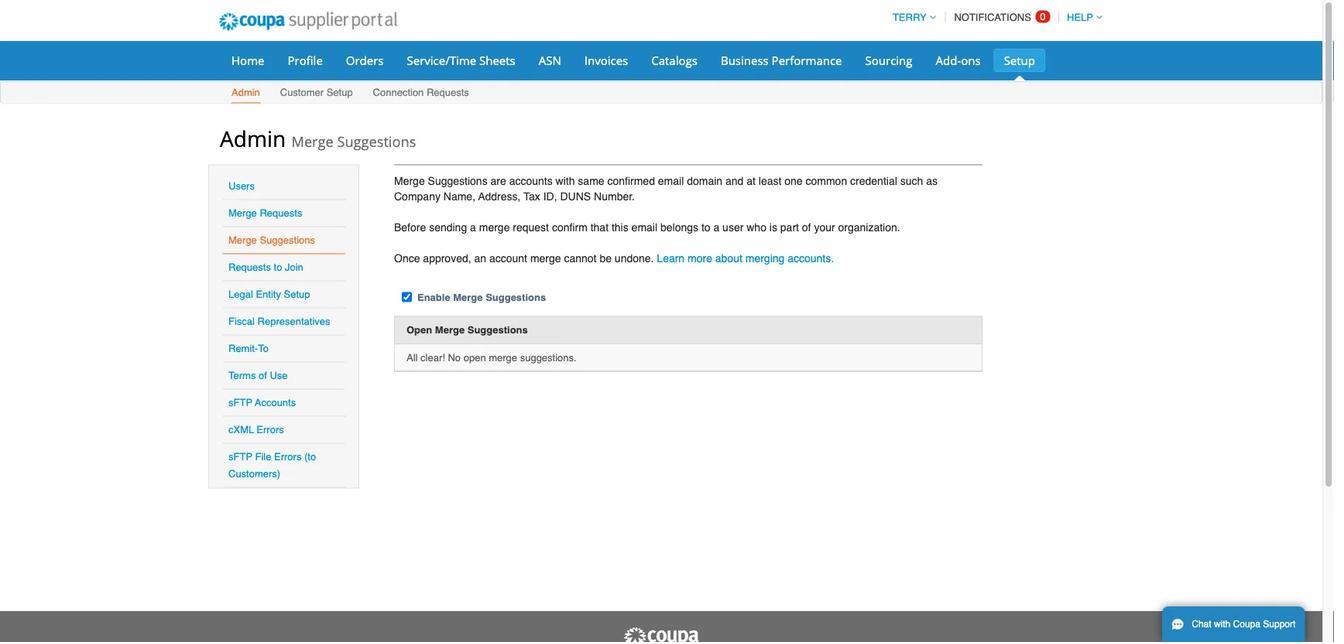 Task type: describe. For each thing, give the bounding box(es) containing it.
this
[[612, 221, 629, 233]]

use
[[270, 370, 288, 382]]

at
[[747, 175, 756, 187]]

remit-to
[[228, 343, 269, 355]]

home link
[[221, 49, 275, 72]]

terry
[[893, 12, 927, 23]]

terms
[[228, 370, 256, 382]]

admin link
[[231, 83, 261, 103]]

catalogs link
[[641, 49, 708, 72]]

all clear! no open merge suggestions.
[[407, 352, 577, 364]]

customer
[[280, 87, 324, 98]]

sftp file errors (to customers)
[[228, 451, 316, 480]]

belongs
[[660, 221, 698, 233]]

entity
[[256, 289, 281, 300]]

company
[[394, 190, 441, 202]]

invoices link
[[574, 49, 638, 72]]

add-
[[936, 52, 961, 68]]

sftp file errors (to customers) link
[[228, 451, 316, 480]]

merge up no
[[435, 325, 465, 336]]

legal entity setup link
[[228, 289, 310, 300]]

address,
[[478, 190, 521, 202]]

organization.
[[838, 221, 900, 233]]

0 vertical spatial of
[[802, 221, 811, 233]]

orders
[[346, 52, 384, 68]]

business
[[721, 52, 769, 68]]

chat
[[1192, 619, 1212, 630]]

enable merge suggestions
[[417, 292, 546, 303]]

merge down merge requests link
[[228, 235, 257, 246]]

sheets
[[479, 52, 516, 68]]

merge for account
[[530, 252, 561, 264]]

merge requests
[[228, 208, 302, 219]]

is
[[770, 221, 777, 233]]

cxml errors
[[228, 424, 284, 436]]

orders link
[[336, 49, 394, 72]]

service/time
[[407, 52, 476, 68]]

domain
[[687, 175, 723, 187]]

merge requests link
[[228, 208, 302, 219]]

name,
[[444, 190, 475, 202]]

file
[[255, 451, 271, 463]]

suggestions for open
[[468, 325, 528, 336]]

all
[[407, 352, 418, 364]]

support
[[1263, 619, 1296, 630]]

merge suggestions link
[[228, 235, 315, 246]]

sourcing link
[[855, 49, 923, 72]]

about
[[715, 252, 743, 264]]

one
[[785, 175, 803, 187]]

representatives
[[258, 316, 330, 328]]

an
[[474, 252, 486, 264]]

merge up the open merge suggestions
[[453, 292, 483, 303]]

clear!
[[421, 352, 445, 364]]

customer setup
[[280, 87, 353, 98]]

coupa
[[1233, 619, 1261, 630]]

once
[[394, 252, 420, 264]]

that
[[591, 221, 609, 233]]

confirmed
[[607, 175, 655, 187]]

before
[[394, 221, 426, 233]]

email inside merge suggestions are accounts with same confirmed email domain and at least one common credential such as company name, address, tax id, duns number.
[[658, 175, 684, 187]]

number.
[[594, 190, 635, 202]]

admin for admin merge suggestions
[[220, 124, 286, 153]]

add-ons
[[936, 52, 981, 68]]

business performance link
[[711, 49, 852, 72]]

cannot
[[564, 252, 597, 264]]

0
[[1040, 11, 1046, 22]]

account
[[489, 252, 527, 264]]

cxml
[[228, 424, 254, 436]]

add-ons link
[[926, 49, 991, 72]]

merge inside merge suggestions are accounts with same confirmed email domain and at least one common credential such as company name, address, tax id, duns number.
[[394, 175, 425, 187]]

confirm
[[552, 221, 588, 233]]

to
[[258, 343, 269, 355]]

profile link
[[278, 49, 333, 72]]

1 vertical spatial email
[[632, 221, 657, 233]]

service/time sheets link
[[397, 49, 526, 72]]

as
[[926, 175, 938, 187]]

terms of use
[[228, 370, 288, 382]]

requests to join
[[228, 262, 303, 273]]

users link
[[228, 180, 255, 192]]

terry link
[[886, 12, 936, 23]]

2 a from the left
[[714, 221, 720, 233]]



Task type: locate. For each thing, give the bounding box(es) containing it.
to left the join
[[274, 262, 282, 273]]

admin merge suggestions
[[220, 124, 416, 153]]

email right the this
[[632, 221, 657, 233]]

duns
[[560, 190, 591, 202]]

and
[[726, 175, 744, 187]]

undone.
[[615, 252, 654, 264]]

2 horizontal spatial setup
[[1004, 52, 1035, 68]]

with inside button
[[1214, 619, 1231, 630]]

ons
[[961, 52, 981, 68]]

same
[[578, 175, 604, 187]]

of left the use
[[259, 370, 267, 382]]

0 horizontal spatial coupa supplier portal image
[[208, 2, 408, 41]]

requests for connection requests
[[427, 87, 469, 98]]

sftp up the cxml
[[228, 397, 252, 409]]

connection requests link
[[372, 83, 470, 103]]

1 vertical spatial errors
[[274, 451, 302, 463]]

0 vertical spatial coupa supplier portal image
[[208, 2, 408, 41]]

suggestions down connection
[[337, 132, 416, 151]]

suggestions inside admin merge suggestions
[[337, 132, 416, 151]]

1 horizontal spatial a
[[714, 221, 720, 233]]

0 vertical spatial email
[[658, 175, 684, 187]]

suggestions.
[[520, 352, 577, 364]]

open
[[407, 325, 432, 336]]

remit-to link
[[228, 343, 269, 355]]

customer setup link
[[279, 83, 354, 103]]

requests down the service/time
[[427, 87, 469, 98]]

enable
[[417, 292, 450, 303]]

fiscal representatives link
[[228, 316, 330, 328]]

sourcing
[[865, 52, 913, 68]]

admin down home "link"
[[232, 87, 260, 98]]

be
[[600, 252, 612, 264]]

are
[[491, 175, 506, 187]]

terms of use link
[[228, 370, 288, 382]]

merge down customer setup link
[[292, 132, 334, 151]]

suggestions for enable
[[486, 292, 546, 303]]

requests
[[427, 87, 469, 98], [260, 208, 302, 219], [228, 262, 271, 273]]

help
[[1067, 12, 1093, 23]]

1 horizontal spatial of
[[802, 221, 811, 233]]

request
[[513, 221, 549, 233]]

accounts
[[509, 175, 553, 187]]

0 horizontal spatial setup
[[284, 289, 310, 300]]

admin for admin
[[232, 87, 260, 98]]

fiscal
[[228, 316, 255, 328]]

errors
[[257, 424, 284, 436], [274, 451, 302, 463]]

part
[[780, 221, 799, 233]]

requests up merge suggestions link
[[260, 208, 302, 219]]

admin inside admin link
[[232, 87, 260, 98]]

cxml errors link
[[228, 424, 284, 436]]

a right sending
[[470, 221, 476, 233]]

1 vertical spatial requests
[[260, 208, 302, 219]]

requests for merge requests
[[260, 208, 302, 219]]

asn link
[[529, 49, 571, 72]]

accounts
[[255, 397, 296, 409]]

service/time sheets
[[407, 52, 516, 68]]

(to
[[304, 451, 316, 463]]

1 vertical spatial of
[[259, 370, 267, 382]]

chat with coupa support
[[1192, 619, 1296, 630]]

setup link
[[994, 49, 1045, 72]]

sftp for sftp accounts
[[228, 397, 252, 409]]

0 vertical spatial requests
[[427, 87, 469, 98]]

with inside merge suggestions are accounts with same confirmed email domain and at least one common credential such as company name, address, tax id, duns number.
[[556, 175, 575, 187]]

sftp up customers)
[[228, 451, 252, 463]]

of right part
[[802, 221, 811, 233]]

suggestions inside merge suggestions are accounts with same confirmed email domain and at least one common credential such as company name, address, tax id, duns number.
[[428, 175, 488, 187]]

1 vertical spatial admin
[[220, 124, 286, 153]]

setup down the join
[[284, 289, 310, 300]]

user
[[723, 221, 744, 233]]

with right "chat"
[[1214, 619, 1231, 630]]

0 vertical spatial setup
[[1004, 52, 1035, 68]]

merge down users link
[[228, 208, 257, 219]]

0 vertical spatial to
[[701, 221, 711, 233]]

suggestions down the account
[[486, 292, 546, 303]]

2 vertical spatial requests
[[228, 262, 271, 273]]

sftp accounts
[[228, 397, 296, 409]]

setup down notifications 0
[[1004, 52, 1035, 68]]

requests to join link
[[228, 262, 303, 273]]

coupa supplier portal image
[[208, 2, 408, 41], [623, 627, 700, 643]]

admin down admin link at the left of the page
[[220, 124, 286, 153]]

more
[[688, 252, 712, 264]]

0 vertical spatial errors
[[257, 424, 284, 436]]

1 vertical spatial sftp
[[228, 451, 252, 463]]

0 horizontal spatial with
[[556, 175, 575, 187]]

1 a from the left
[[470, 221, 476, 233]]

1 vertical spatial with
[[1214, 619, 1231, 630]]

profile
[[288, 52, 323, 68]]

merge
[[479, 221, 510, 233], [530, 252, 561, 264], [489, 352, 517, 364]]

admin
[[232, 87, 260, 98], [220, 124, 286, 153]]

2 vertical spatial merge
[[489, 352, 517, 364]]

such
[[900, 175, 923, 187]]

before sending a merge request confirm that this email belongs to a user who is part of your organization.
[[394, 221, 900, 233]]

join
[[285, 262, 303, 273]]

open
[[464, 352, 486, 364]]

sftp for sftp file errors (to customers)
[[228, 451, 252, 463]]

1 horizontal spatial setup
[[327, 87, 353, 98]]

learn more about merging accounts. link
[[657, 252, 834, 264]]

users
[[228, 180, 255, 192]]

merge down request
[[530, 252, 561, 264]]

sftp inside sftp file errors (to customers)
[[228, 451, 252, 463]]

to
[[701, 221, 711, 233], [274, 262, 282, 273]]

suggestions up all clear! no open merge suggestions.
[[468, 325, 528, 336]]

credential
[[850, 175, 897, 187]]

to right belongs
[[701, 221, 711, 233]]

0 vertical spatial with
[[556, 175, 575, 187]]

open merge suggestions
[[407, 325, 528, 336]]

0 vertical spatial sftp
[[228, 397, 252, 409]]

notifications 0
[[954, 11, 1046, 23]]

sending
[[429, 221, 467, 233]]

1 vertical spatial to
[[274, 262, 282, 273]]

0 horizontal spatial a
[[470, 221, 476, 233]]

merge right the open
[[489, 352, 517, 364]]

id,
[[543, 190, 557, 202]]

setup right the customer
[[327, 87, 353, 98]]

errors down accounts
[[257, 424, 284, 436]]

merge for open
[[489, 352, 517, 364]]

sftp accounts link
[[228, 397, 296, 409]]

remit-
[[228, 343, 258, 355]]

merging
[[746, 252, 785, 264]]

of
[[802, 221, 811, 233], [259, 370, 267, 382]]

once approved, an account merge cannot be undone. learn more about merging accounts.
[[394, 252, 834, 264]]

merge inside admin merge suggestions
[[292, 132, 334, 151]]

0 vertical spatial merge
[[479, 221, 510, 233]]

sftp
[[228, 397, 252, 409], [228, 451, 252, 463]]

2 vertical spatial setup
[[284, 289, 310, 300]]

1 sftp from the top
[[228, 397, 252, 409]]

suggestions up the join
[[260, 235, 315, 246]]

legal
[[228, 289, 253, 300]]

tax
[[524, 190, 540, 202]]

no
[[448, 352, 461, 364]]

0 horizontal spatial to
[[274, 262, 282, 273]]

a left "user"
[[714, 221, 720, 233]]

merge suggestions are accounts with same confirmed email domain and at least one common credential such as company name, address, tax id, duns number.
[[394, 175, 938, 202]]

least
[[759, 175, 782, 187]]

email
[[658, 175, 684, 187], [632, 221, 657, 233]]

1 vertical spatial coupa supplier portal image
[[623, 627, 700, 643]]

with up duns
[[556, 175, 575, 187]]

errors inside sftp file errors (to customers)
[[274, 451, 302, 463]]

navigation containing notifications 0
[[886, 2, 1103, 33]]

merge up company
[[394, 175, 425, 187]]

1 horizontal spatial to
[[701, 221, 711, 233]]

suggestions up name, in the left top of the page
[[428, 175, 488, 187]]

merge suggestions
[[228, 235, 315, 246]]

1 horizontal spatial with
[[1214, 619, 1231, 630]]

with
[[556, 175, 575, 187], [1214, 619, 1231, 630]]

1 vertical spatial setup
[[327, 87, 353, 98]]

1 vertical spatial merge
[[530, 252, 561, 264]]

0 horizontal spatial of
[[259, 370, 267, 382]]

errors left the (to
[[274, 451, 302, 463]]

merge
[[292, 132, 334, 151], [394, 175, 425, 187], [228, 208, 257, 219], [228, 235, 257, 246], [453, 292, 483, 303], [435, 325, 465, 336]]

0 vertical spatial admin
[[232, 87, 260, 98]]

2 sftp from the top
[[228, 451, 252, 463]]

fiscal representatives
[[228, 316, 330, 328]]

connection
[[373, 87, 424, 98]]

navigation
[[886, 2, 1103, 33]]

None checkbox
[[402, 292, 412, 302]]

requests up legal at top left
[[228, 262, 271, 273]]

suggestions for admin
[[337, 132, 416, 151]]

chat with coupa support button
[[1162, 607, 1305, 643]]

merge down address,
[[479, 221, 510, 233]]

email left domain
[[658, 175, 684, 187]]

1 horizontal spatial coupa supplier portal image
[[623, 627, 700, 643]]



Task type: vqa. For each thing, say whether or not it's contained in the screenshot.
company element
no



